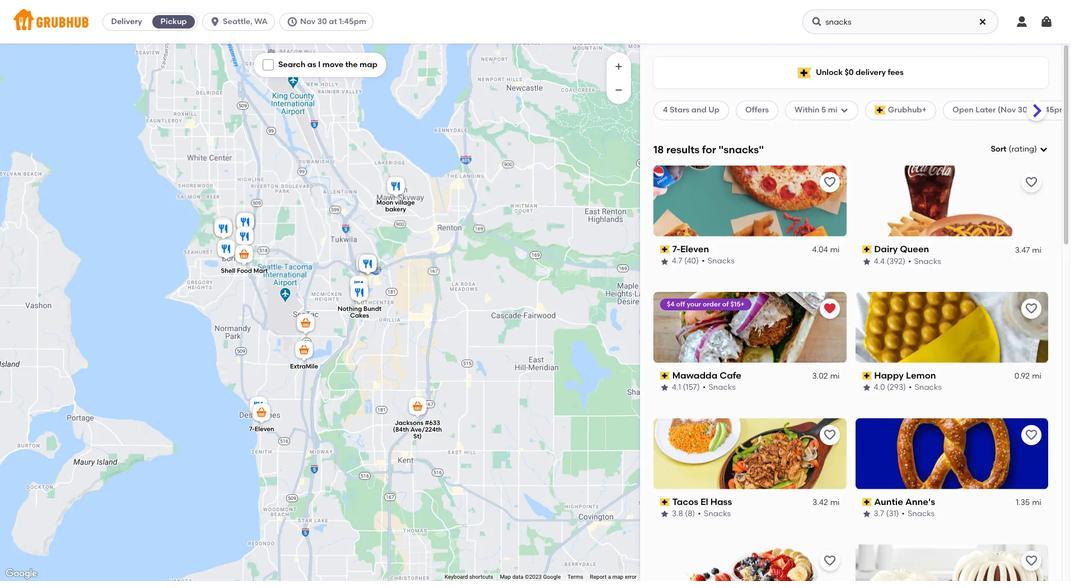 Task type: locate. For each thing, give the bounding box(es) containing it.
eleven down marina market & deli image
[[254, 426, 274, 433]]

snacks down lemon
[[915, 383, 942, 393]]

mi right the 3.47 on the top
[[1032, 245, 1042, 255]]

• snacks down queen
[[908, 257, 941, 266]]

• snacks down cafe
[[703, 383, 736, 393]]

shell
[[221, 267, 235, 274]]

subscription pass image
[[660, 246, 670, 254], [862, 246, 872, 254], [862, 372, 872, 380]]

save this restaurant image
[[1025, 176, 1038, 189], [1025, 302, 1038, 316], [1025, 429, 1038, 442], [823, 555, 836, 569]]

error
[[625, 575, 637, 581]]

anne's
[[905, 497, 935, 508]]

jacksons #633 (84th ave/224th st) image
[[406, 396, 429, 420]]

grubhub plus flag logo image left grubhub+
[[875, 106, 886, 115]]

nov 30 at 1:45pm button
[[279, 13, 378, 31]]

star icon image left 3.7
[[862, 510, 871, 519]]

for
[[702, 143, 716, 156]]

grubhub+
[[888, 105, 927, 115]]

pickup
[[161, 17, 187, 26]]

star icon image left 4.1
[[660, 384, 669, 393]]

subscription pass image left dairy on the right of the page
[[862, 246, 872, 254]]

7-
[[672, 244, 680, 255], [249, 426, 254, 433]]

map right the
[[360, 60, 377, 69]]

food
[[237, 267, 252, 274]]

star icon image left the 4.7
[[660, 257, 669, 266]]

0 horizontal spatial grubhub plus flag logo image
[[798, 67, 812, 78]]

keyboard shortcuts button
[[445, 574, 493, 582]]

mawadda
[[672, 371, 718, 381]]

snacks down cafe
[[709, 383, 736, 393]]

dairy queen image
[[211, 216, 234, 241]]

5
[[822, 105, 826, 115]]

4.0 (293)
[[874, 383, 906, 393]]

mi for mawadda cafe
[[830, 372, 840, 381]]

None field
[[991, 144, 1048, 155]]

(84th
[[393, 426, 409, 434]]

1 vertical spatial 7-eleven
[[249, 426, 274, 433]]

save this restaurant image
[[823, 176, 836, 189], [823, 429, 836, 442], [1025, 555, 1038, 569]]

snacks for queen
[[914, 257, 941, 266]]

mi right 4.04
[[830, 245, 840, 255]]

snacks
[[708, 257, 735, 266], [914, 257, 941, 266], [709, 383, 736, 393], [915, 383, 942, 393], [704, 510, 731, 519], [908, 510, 935, 519]]

7-eleven down marina market & deli image
[[249, 426, 274, 433]]

1 vertical spatial 30
[[1018, 105, 1028, 115]]

subscription pass image up $4
[[660, 246, 670, 254]]

grubhub plus flag logo image
[[798, 67, 812, 78], [875, 106, 886, 115]]

within
[[795, 105, 820, 115]]

1 vertical spatial eleven
[[254, 426, 274, 433]]

star icon image left 4.4
[[862, 257, 871, 266]]

star icon image for dairy queen
[[862, 257, 871, 266]]

map
[[500, 575, 511, 581]]

nothing bundt cakes image
[[348, 281, 370, 306]]

antojitos michalisco 1st ave image
[[234, 211, 256, 236]]

18
[[654, 143, 664, 156]]

subscription pass image left tacos
[[660, 499, 670, 507]]

snacks down hass
[[704, 510, 731, 519]]

nothing bundt cakes
[[337, 306, 381, 320]]

(293)
[[887, 383, 906, 393]]

1.35 mi
[[1016, 498, 1042, 508]]

fees
[[888, 68, 904, 77]]

subscription pass image for tacos el hass
[[660, 499, 670, 507]]

queen
[[900, 244, 929, 255]]

0 horizontal spatial 30
[[317, 17, 327, 26]]

google image
[[3, 567, 40, 582]]

7-eleven up (40)
[[672, 244, 709, 255]]

1 horizontal spatial eleven
[[680, 244, 709, 255]]

svg image
[[1040, 15, 1053, 29], [287, 16, 298, 27], [1039, 145, 1048, 154]]

• snacks for queen
[[908, 257, 941, 266]]

nov 30 at 1:45pm
[[300, 17, 366, 26]]

grubhub plus flag logo image left unlock
[[798, 67, 812, 78]]

4
[[663, 105, 668, 115]]

0 horizontal spatial at
[[329, 17, 337, 26]]

bakery
[[385, 206, 406, 213]]

happy lemon image
[[348, 274, 370, 299]]

0 vertical spatial save this restaurant image
[[823, 176, 836, 189]]

1 horizontal spatial 7-eleven
[[672, 244, 709, 255]]

subscription pass image left auntie
[[862, 499, 872, 507]]

dairy queen logo image
[[855, 166, 1048, 237]]

• snacks down hass
[[698, 510, 731, 519]]

0 horizontal spatial eleven
[[254, 426, 274, 433]]

save this restaurant button for happy lemon
[[1022, 299, 1042, 319]]

map
[[360, 60, 377, 69], [613, 575, 624, 581]]

terms link
[[568, 575, 583, 581]]

eleven up (40)
[[680, 244, 709, 255]]

30 right (nov
[[1018, 105, 1028, 115]]

subscription pass image left "happy"
[[862, 372, 872, 380]]

seattle, wa
[[223, 17, 268, 26]]

• snacks for cafe
[[703, 383, 736, 393]]

0 horizontal spatial 7-
[[249, 426, 254, 433]]

and
[[692, 105, 707, 115]]

1 vertical spatial save this restaurant image
[[823, 429, 836, 442]]

save this restaurant button
[[820, 172, 840, 193], [1022, 172, 1042, 193], [1022, 299, 1042, 319], [820, 425, 840, 446], [1022, 425, 1042, 446], [820, 552, 840, 572], [1022, 552, 1042, 572]]

(40)
[[684, 257, 699, 266]]

1 vertical spatial at
[[1030, 105, 1038, 115]]

happy lemon
[[874, 371, 936, 381]]

save this restaurant image for 7-eleven
[[823, 176, 836, 189]]

at left the 1:45pm
[[329, 17, 337, 26]]

star icon image
[[660, 257, 669, 266], [862, 257, 871, 266], [660, 384, 669, 393], [862, 384, 871, 393], [660, 510, 669, 519], [862, 510, 871, 519]]

subscription pass image for auntie anne's
[[862, 499, 872, 507]]

3.7
[[874, 510, 884, 519]]

0 vertical spatial 30
[[317, 17, 327, 26]]

7 eleven image
[[250, 402, 272, 426]]

• snacks down lemon
[[909, 383, 942, 393]]

©2023
[[525, 575, 542, 581]]

star icon image left 3.8
[[660, 510, 669, 519]]

• right (8)
[[698, 510, 701, 519]]

minus icon image
[[613, 85, 624, 96]]

at
[[329, 17, 337, 26], [1030, 105, 1038, 115]]

star icon image for auntie anne's
[[862, 510, 871, 519]]

(31)
[[886, 510, 899, 519]]

mi right '0.92'
[[1032, 372, 1042, 381]]

snacks down anne's
[[908, 510, 935, 519]]

7- down marina market & deli image
[[249, 426, 254, 433]]

• down happy lemon
[[909, 383, 912, 393]]

3.47
[[1015, 245, 1030, 255]]

1 horizontal spatial map
[[613, 575, 624, 581]]

ave/224th
[[410, 426, 442, 434]]

at inside button
[[329, 17, 337, 26]]

jamba image
[[354, 252, 376, 277]]

0 vertical spatial at
[[329, 17, 337, 26]]

within 5 mi
[[795, 105, 838, 115]]

1 horizontal spatial grubhub plus flag logo image
[[875, 106, 886, 115]]

save this restaurant button for auntie anne's
[[1022, 425, 1042, 446]]

mi
[[828, 105, 838, 115], [830, 245, 840, 255], [1032, 245, 1042, 255], [830, 372, 840, 381], [1032, 372, 1042, 381], [830, 498, 840, 508], [1032, 498, 1042, 508]]

nothing bundt cakes logo image
[[855, 545, 1048, 582]]

mi for dairy queen
[[1032, 245, 1042, 255]]

3.42
[[813, 498, 828, 508]]

0 vertical spatial map
[[360, 60, 377, 69]]

ronnie's market image
[[215, 238, 237, 262]]

1 vertical spatial grubhub plus flag logo image
[[875, 106, 886, 115]]

rating
[[1012, 145, 1034, 154]]

nov
[[300, 17, 315, 26]]

• snacks for lemon
[[909, 383, 942, 393]]

stars
[[670, 105, 690, 115]]

0 vertical spatial grubhub plus flag logo image
[[798, 67, 812, 78]]

at left 1:45pm)
[[1030, 105, 1038, 115]]

keyboard
[[445, 575, 468, 581]]

(nov
[[998, 105, 1016, 115]]

map right a
[[613, 575, 624, 581]]

mi right 1.35
[[1032, 498, 1042, 508]]

unlock
[[816, 68, 843, 77]]

star icon image for happy lemon
[[862, 384, 871, 393]]

• snacks down anne's
[[902, 510, 935, 519]]

• snacks right (40)
[[702, 257, 735, 266]]

4 stars and up
[[663, 105, 720, 115]]

mi right "3.42"
[[830, 498, 840, 508]]

4.7 (40)
[[672, 257, 699, 266]]

7- inside map region
[[249, 426, 254, 433]]

mi for 7-eleven
[[830, 245, 840, 255]]

• right (40)
[[702, 257, 705, 266]]

seattle,
[[223, 17, 253, 26]]

30
[[317, 17, 327, 26], [1018, 105, 1028, 115]]

star icon image left 4.0
[[862, 384, 871, 393]]

• right (31)
[[902, 510, 905, 519]]

0 vertical spatial 7-
[[672, 244, 680, 255]]

snacks for el
[[704, 510, 731, 519]]

jamba logo image
[[654, 545, 847, 582]]

subscription pass image
[[660, 372, 670, 380], [660, 499, 670, 507], [862, 499, 872, 507]]

order
[[703, 301, 721, 308]]

snacks right (40)
[[708, 257, 735, 266]]

7-eleven
[[672, 244, 709, 255], [249, 426, 274, 433]]

4.4
[[874, 257, 885, 266]]

Search for food, convenience, alcohol... search field
[[803, 10, 999, 34]]

• down queen
[[908, 257, 911, 266]]

0 vertical spatial eleven
[[680, 244, 709, 255]]

)
[[1034, 145, 1037, 154]]

star icon image for mawadda cafe
[[660, 384, 669, 393]]

map region
[[0, 0, 658, 582]]

$0
[[845, 68, 854, 77]]

7- up the 4.7
[[672, 244, 680, 255]]

30 right nov
[[317, 17, 327, 26]]

subscription pass image for happy lemon
[[862, 372, 872, 380]]

30 inside button
[[317, 17, 327, 26]]

0.92
[[1015, 372, 1030, 381]]

1 vertical spatial 7-
[[249, 426, 254, 433]]

mi right 3.02
[[830, 372, 840, 381]]

main navigation navigation
[[0, 0, 1070, 44]]

delivery button
[[103, 13, 150, 31]]

shell food mart
[[221, 267, 268, 274]]

0 vertical spatial 7-eleven
[[672, 244, 709, 255]]

0 horizontal spatial 7-eleven
[[249, 426, 274, 433]]

3.42 mi
[[813, 498, 840, 508]]

• down mawadda cafe
[[703, 383, 706, 393]]

svg image
[[1015, 15, 1029, 29], [210, 16, 221, 27], [812, 16, 823, 27], [978, 17, 987, 26], [265, 62, 272, 68], [840, 106, 849, 115]]

snacks down queen
[[914, 257, 941, 266]]

• snacks for eleven
[[702, 257, 735, 266]]

keyboard shortcuts
[[445, 575, 493, 581]]

subscription pass image left mawadda
[[660, 372, 670, 380]]



Task type: vqa. For each thing, say whether or not it's contained in the screenshot.


Task type: describe. For each thing, give the bounding box(es) containing it.
mawadda cafe logo image
[[654, 292, 847, 363]]

marina market & deli image
[[247, 395, 270, 420]]

save this restaurant image for tacos el hass
[[823, 429, 836, 442]]

4.04
[[812, 245, 828, 255]]

svg image inside "seattle, wa" button
[[210, 16, 221, 27]]

shortcuts
[[469, 575, 493, 581]]

extramile
[[290, 363, 318, 371]]

• snacks for el
[[698, 510, 731, 519]]

jacksons #633 (84th ave/224th st)
[[393, 420, 442, 440]]

3.7 (31)
[[874, 510, 899, 519]]

delivery
[[111, 17, 142, 26]]

4.0
[[874, 383, 885, 393]]

save this restaurant image for dairy queen
[[1025, 176, 1038, 189]]

snacks for lemon
[[915, 383, 942, 393]]

auntie anne's image
[[356, 253, 379, 278]]

seattle, wa button
[[202, 13, 279, 31]]

mawadda cafe image
[[234, 211, 256, 236]]

• for eleven
[[702, 257, 705, 266]]

dairy queen
[[874, 244, 929, 255]]

• snacks for anne's
[[902, 510, 935, 519]]

3.8
[[672, 510, 683, 519]]

$15+
[[731, 301, 745, 308]]

cafe
[[720, 371, 741, 381]]

open
[[953, 105, 974, 115]]

royce' washington - westfield southcenter mall image
[[356, 253, 379, 278]]

google
[[543, 575, 561, 581]]

star icon image for 7-eleven
[[660, 257, 669, 266]]

• for el
[[698, 510, 701, 519]]

0 horizontal spatial map
[[360, 60, 377, 69]]

auntie
[[874, 497, 903, 508]]

up
[[709, 105, 720, 115]]

map data ©2023 google
[[500, 575, 561, 581]]

pickup button
[[150, 13, 197, 31]]

sea tac marathon image
[[294, 312, 317, 337]]

• for cafe
[[703, 383, 706, 393]]

4.1
[[672, 383, 681, 393]]

7-eleven inside map region
[[249, 426, 274, 433]]

move
[[322, 60, 343, 69]]

nothing
[[337, 306, 362, 313]]

sort ( rating )
[[991, 145, 1037, 154]]

results
[[666, 143, 700, 156]]

subscription pass image for 7-eleven
[[660, 246, 670, 254]]

search
[[278, 60, 305, 69]]

search as i move the map
[[278, 60, 377, 69]]

shell food mart image
[[233, 243, 255, 268]]

later
[[976, 105, 996, 115]]

1:45pm
[[339, 17, 366, 26]]

1 horizontal spatial 30
[[1018, 105, 1028, 115]]

save this restaurant image for auntie anne's
[[1025, 429, 1038, 442]]

3.8 (8)
[[672, 510, 695, 519]]

saved restaurant image
[[823, 302, 836, 316]]

report a map error link
[[590, 575, 637, 581]]

• for queen
[[908, 257, 911, 266]]

star icon image for tacos el hass
[[660, 510, 669, 519]]

tacos el hass
[[672, 497, 732, 508]]

moon village bakery image
[[384, 175, 407, 200]]

mawadda cafe
[[672, 371, 741, 381]]

(
[[1009, 145, 1012, 154]]

report
[[590, 575, 607, 581]]

hass
[[711, 497, 732, 508]]

snacks for anne's
[[908, 510, 935, 519]]

(157)
[[683, 383, 700, 393]]

of
[[722, 301, 729, 308]]

i
[[318, 60, 321, 69]]

data
[[512, 575, 523, 581]]

lemon
[[906, 371, 936, 381]]

as
[[307, 60, 316, 69]]

snacks for eleven
[[708, 257, 735, 266]]

• for anne's
[[902, 510, 905, 519]]

sort
[[991, 145, 1007, 154]]

bundt
[[363, 306, 381, 313]]

moon
[[376, 199, 393, 206]]

(8)
[[685, 510, 695, 519]]

eleven inside map region
[[254, 426, 274, 433]]

mi right 5
[[828, 105, 838, 115]]

svg image inside nov 30 at 1:45pm button
[[287, 16, 298, 27]]

jacksons
[[395, 420, 423, 427]]

happy lemon logo image
[[855, 292, 1048, 363]]

report a map error
[[590, 575, 637, 581]]

1 horizontal spatial 7-
[[672, 244, 680, 255]]

a
[[608, 575, 611, 581]]

tacos el hass image
[[212, 218, 234, 242]]

save this restaurant button for tacos el hass
[[820, 425, 840, 446]]

mi for tacos el hass
[[830, 498, 840, 508]]

terms
[[568, 575, 583, 581]]

7-eleven logo image
[[654, 166, 847, 237]]

grubhub plus flag logo image for unlock $0 delivery fees
[[798, 67, 812, 78]]

4.4 (392)
[[874, 257, 906, 266]]

0.92 mi
[[1015, 372, 1042, 381]]

1.35
[[1016, 498, 1030, 508]]

save this restaurant button for dairy queen
[[1022, 172, 1042, 193]]

auntie anne's
[[874, 497, 935, 508]]

saved restaurant button
[[820, 299, 840, 319]]

moon village bakery
[[376, 199, 415, 213]]

cakes
[[350, 312, 369, 320]]

"snacks"
[[719, 143, 764, 156]]

3.02 mi
[[812, 372, 840, 381]]

(392)
[[887, 257, 906, 266]]

save this restaurant image for happy lemon
[[1025, 302, 1038, 316]]

plus icon image
[[613, 61, 624, 72]]

extramile image
[[293, 339, 315, 364]]

auntie anne's logo image
[[855, 419, 1048, 490]]

1 vertical spatial map
[[613, 575, 624, 581]]

4.04 mi
[[812, 245, 840, 255]]

pierro bakery image
[[233, 225, 256, 250]]

happy
[[874, 371, 904, 381]]

4.1 (157)
[[672, 383, 700, 393]]

none field containing sort
[[991, 144, 1048, 155]]

mi for happy lemon
[[1032, 372, 1042, 381]]

st)
[[413, 433, 421, 440]]

offers
[[745, 105, 769, 115]]

open later (nov 30 at 1:45pm)
[[953, 105, 1070, 115]]

save this restaurant button for 7-eleven
[[820, 172, 840, 193]]

2 vertical spatial save this restaurant image
[[1025, 555, 1038, 569]]

tacos el hass logo image
[[654, 419, 847, 490]]

• for lemon
[[909, 383, 912, 393]]

mi for auntie anne's
[[1032, 498, 1042, 508]]

subscription pass image for dairy queen
[[862, 246, 872, 254]]

1 horizontal spatial at
[[1030, 105, 1038, 115]]

your
[[687, 301, 701, 308]]

#633
[[425, 420, 440, 427]]

grubhub plus flag logo image for grubhub+
[[875, 106, 886, 115]]

the
[[345, 60, 358, 69]]

village
[[395, 199, 415, 206]]

dairy
[[874, 244, 898, 255]]

snacks for cafe
[[709, 383, 736, 393]]

$4 off your order of $15+
[[667, 301, 745, 308]]

18 results for "snacks"
[[654, 143, 764, 156]]

subscription pass image for mawadda cafe
[[660, 372, 670, 380]]



